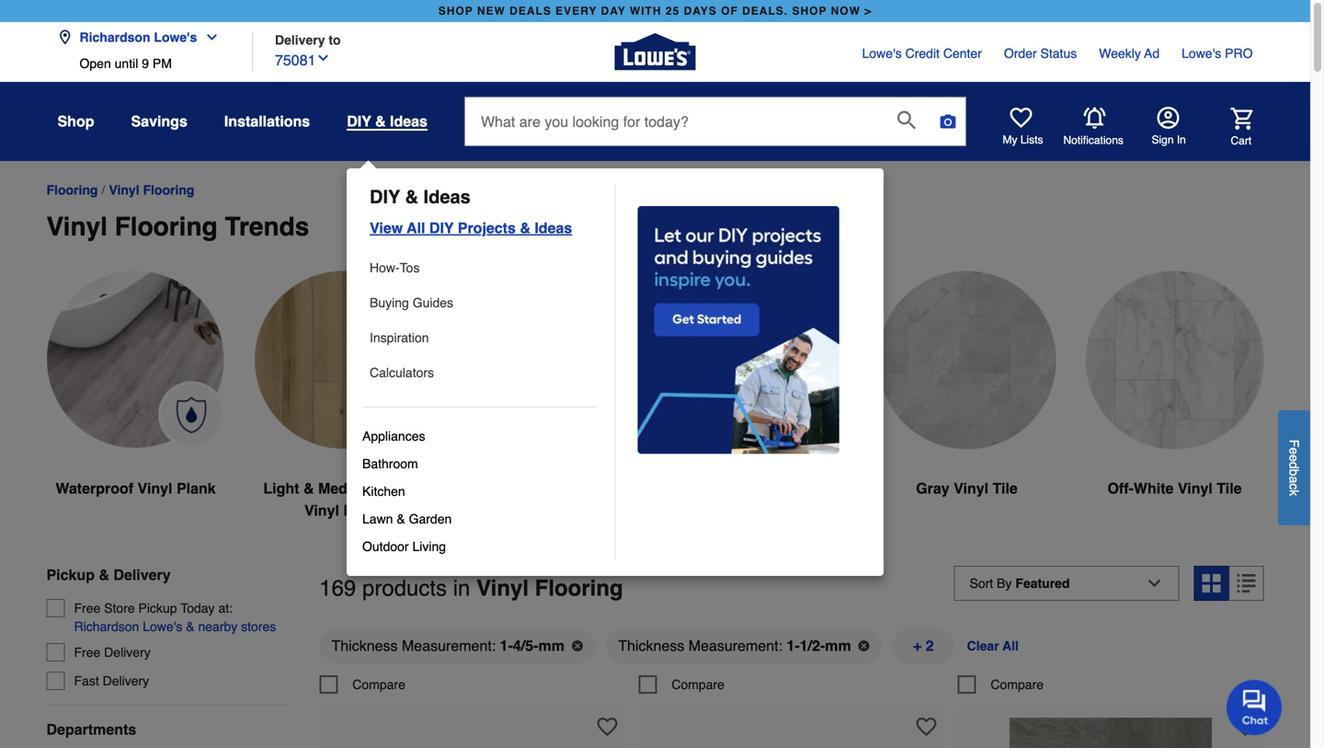 Task type: locate. For each thing, give the bounding box(es) containing it.
0 vertical spatial ideas
[[390, 113, 428, 130]]

calculators link
[[370, 359, 597, 386]]

lowe's inside button
[[143, 619, 182, 634]]

lowe's inside 'button'
[[154, 30, 197, 45]]

0 vertical spatial richardson
[[80, 30, 150, 45]]

1 horizontal spatial all
[[1003, 638, 1019, 653]]

1 e from the top
[[1288, 447, 1302, 454]]

compare inside 5005416097 element
[[672, 677, 725, 692]]

list box
[[320, 627, 1265, 675]]

2 close circle filled image from the left
[[859, 640, 870, 651]]

1 horizontal spatial compare
[[672, 677, 725, 692]]

shop left new
[[439, 5, 473, 17]]

e up b
[[1288, 454, 1302, 462]]

0 horizontal spatial plank
[[177, 480, 216, 497]]

None search field
[[465, 97, 967, 163]]

thickness measurement: 1-1/2-mm
[[619, 637, 852, 654]]

2
[[926, 637, 934, 654]]

measurement: down in
[[402, 637, 496, 654]]

+ 2
[[914, 637, 934, 654]]

1- for 1-4/5-mm
[[500, 637, 513, 654]]

measurement: up 5005416097 element
[[689, 637, 783, 654]]

f
[[1288, 439, 1302, 447]]

169 products in vinyl flooring
[[320, 576, 623, 601]]

heart outline image
[[1236, 717, 1256, 737]]

lists
[[1021, 133, 1044, 146]]

vinyl inside flooring / vinyl flooring
[[109, 182, 139, 197]]

light brown wood-look interlocking luxury vinyl plank flooring. image
[[254, 271, 433, 449]]

compare down clear all
[[991, 677, 1044, 692]]

1 vertical spatial free
[[74, 645, 101, 660]]

shop
[[58, 113, 94, 130]]

products
[[363, 576, 447, 601]]

measurement: for 1-4/5-mm
[[402, 637, 496, 654]]

free
[[74, 601, 101, 616], [74, 645, 101, 660]]

richardson down the store
[[74, 619, 139, 634]]

search image
[[898, 111, 916, 129]]

1 horizontal spatial plank
[[344, 502, 383, 519]]

2 mm from the left
[[826, 637, 852, 654]]

+ 2 button
[[893, 627, 955, 664]]

status
[[1041, 46, 1078, 61]]

1001865216 element
[[958, 675, 1044, 694]]

richardson
[[80, 30, 150, 45], [74, 619, 139, 634]]

thickness up 5005416097 element
[[619, 637, 685, 654]]

how-
[[370, 260, 400, 275]]

a white freestanding tub in a bathroom with light gray luxury vinyl plank floors. image
[[46, 271, 225, 448]]

0 horizontal spatial 1-
[[500, 637, 513, 654]]

plank inside light & medium brown vinyl plank
[[344, 502, 383, 519]]

9
[[142, 56, 149, 71]]

lowe's down free store pickup today at:
[[143, 619, 182, 634]]

free for free store pickup today at:
[[74, 601, 101, 616]]

1 horizontal spatial mm
[[826, 637, 852, 654]]

nearby
[[198, 619, 238, 634]]

trends
[[225, 212, 309, 242]]

compare for 1001865216 element
[[991, 677, 1044, 692]]

0 horizontal spatial pickup
[[46, 566, 95, 583]]

1 vertical spatial plank
[[344, 502, 383, 519]]

2 e from the top
[[1288, 454, 1302, 462]]

off-white vinyl tile link
[[1086, 271, 1265, 544]]

plank left the light
[[177, 480, 216, 497]]

0 horizontal spatial close circle filled image
[[572, 640, 583, 651]]

mm
[[539, 637, 565, 654], [826, 637, 852, 654]]

close circle filled image right the 1/2- at the bottom
[[859, 640, 870, 651]]

chevron down image
[[197, 30, 219, 45]]

view all diy projects & ideas link
[[363, 210, 573, 239]]

1 vertical spatial pickup
[[138, 601, 177, 616]]

vinyl right /
[[109, 182, 139, 197]]

close circle filled image
[[572, 640, 583, 651], [859, 640, 870, 651]]

vinyl right gray
[[954, 480, 989, 497]]

2 heart outline image from the left
[[917, 717, 937, 737]]

1 free from the top
[[74, 601, 101, 616]]

in
[[1178, 133, 1187, 146]]

camera image
[[939, 112, 958, 131]]

delivery
[[275, 33, 325, 47], [114, 566, 171, 583], [104, 645, 151, 660], [103, 674, 149, 688]]

vinyl down the medium at the bottom left
[[304, 502, 339, 519]]

tile
[[993, 480, 1018, 497], [1217, 480, 1243, 497]]

f e e d b a c k button
[[1279, 410, 1311, 525]]

shop new deals every day with 25 days of deals. shop now > link
[[435, 0, 876, 22]]

1-
[[500, 637, 513, 654], [787, 637, 800, 654]]

2 free from the top
[[74, 645, 101, 660]]

pro
[[1226, 46, 1254, 61]]

all
[[407, 219, 426, 236], [1003, 638, 1019, 653]]

thickness measurement: 1-4/5-mm
[[332, 637, 565, 654]]

0 horizontal spatial measurement:
[[402, 637, 496, 654]]

1- for 1-1/2-mm
[[787, 637, 800, 654]]

savings button
[[131, 105, 188, 138]]

my
[[1003, 133, 1018, 146]]

free up fast
[[74, 645, 101, 660]]

compare down thickness measurement: 1-4/5-mm
[[353, 677, 406, 692]]

free delivery
[[74, 645, 151, 660]]

1 horizontal spatial shop
[[793, 5, 827, 17]]

measurement:
[[402, 637, 496, 654], [689, 637, 783, 654]]

1 vertical spatial richardson
[[74, 619, 139, 634]]

appliances
[[363, 429, 426, 443]]

buying
[[370, 295, 409, 310]]

how-tos
[[370, 260, 420, 275]]

0 horizontal spatial tile
[[993, 480, 1018, 497]]

1 mm from the left
[[539, 637, 565, 654]]

diy
[[347, 113, 371, 130], [370, 186, 400, 207], [430, 219, 454, 236]]

mm for thickness measurement: 1-1/2-mm
[[826, 637, 852, 654]]

pickup up the richardson lowe's & nearby stores at the bottom of the page
[[138, 601, 177, 616]]

2 compare from the left
[[672, 677, 725, 692]]

vinyl right white
[[1178, 480, 1213, 497]]

heart outline image
[[597, 717, 618, 737], [917, 717, 937, 737]]

a person installing gray wood-look peel-and-stick luxury vinyl plank flooring. image
[[670, 271, 849, 449]]

lowe's credit center link
[[863, 44, 982, 63]]

0 horizontal spatial shop
[[439, 5, 473, 17]]

chevron down image
[[316, 51, 331, 65]]

0 horizontal spatial compare
[[353, 677, 406, 692]]

0 horizontal spatial thickness
[[332, 637, 398, 654]]

tile left c
[[1217, 480, 1243, 497]]

&
[[375, 113, 386, 130], [405, 186, 419, 207], [520, 219, 531, 236], [304, 480, 314, 497], [397, 512, 405, 526], [99, 566, 109, 583], [186, 619, 195, 634]]

0 horizontal spatial heart outline image
[[597, 717, 618, 737]]

0 horizontal spatial mm
[[539, 637, 565, 654]]

buying guides link
[[370, 289, 597, 317]]

richardson for richardson lowe's & nearby stores
[[74, 619, 139, 634]]

free left the store
[[74, 601, 101, 616]]

1 vertical spatial diy
[[370, 186, 400, 207]]

lawn & garden
[[363, 512, 452, 526]]

pickup up free delivery
[[46, 566, 95, 583]]

gray
[[917, 480, 950, 497]]

savings
[[131, 113, 188, 130]]

e up d at the bottom of page
[[1288, 447, 1302, 454]]

75081 button
[[275, 47, 331, 71]]

compare inside 5005417315 element
[[353, 677, 406, 692]]

richardson inside button
[[74, 619, 139, 634]]

25
[[666, 5, 680, 17]]

order
[[1005, 46, 1038, 61]]

1 horizontal spatial tile
[[1217, 480, 1243, 497]]

1 tile from the left
[[993, 480, 1018, 497]]

outdoor living
[[363, 539, 446, 554]]

close circle filled image for 1-4/5-mm
[[572, 640, 583, 651]]

& inside button
[[375, 113, 386, 130]]

flooring link
[[46, 182, 98, 197]]

lowe's home improvement notification center image
[[1084, 107, 1106, 129]]

waterproof
[[56, 480, 134, 497]]

with
[[630, 5, 662, 17]]

1 close circle filled image from the left
[[572, 640, 583, 651]]

5005417315 element
[[320, 675, 406, 694]]

days
[[684, 5, 717, 17]]

1 horizontal spatial pickup
[[138, 601, 177, 616]]

tile right gray
[[993, 480, 1018, 497]]

2 vertical spatial diy
[[430, 219, 454, 236]]

departments element
[[46, 720, 290, 739]]

shop
[[439, 5, 473, 17], [793, 5, 827, 17]]

light
[[264, 480, 299, 497]]

vinyl inside light & medium brown vinyl plank
[[304, 502, 339, 519]]

location image
[[58, 30, 72, 45]]

0 vertical spatial plank
[[177, 480, 216, 497]]

free store pickup today at:
[[74, 601, 233, 616]]

weekly ad link
[[1100, 44, 1160, 63]]

richardson lowe's & nearby stores
[[74, 619, 276, 634]]

view
[[370, 219, 403, 236]]

plank down the medium at the bottom left
[[344, 502, 383, 519]]

Search Query text field
[[466, 98, 883, 145]]

1 1- from the left
[[500, 637, 513, 654]]

thickness up 5005417315 element
[[332, 637, 398, 654]]

lowe's pro link
[[1182, 44, 1254, 63]]

1 compare from the left
[[353, 677, 406, 692]]

2 horizontal spatial compare
[[991, 677, 1044, 692]]

center
[[944, 46, 982, 61]]

0 vertical spatial diy & ideas
[[347, 113, 428, 130]]

1 thickness from the left
[[332, 637, 398, 654]]

diy & ideas
[[347, 113, 428, 130], [370, 186, 471, 207]]

my lists link
[[1003, 107, 1044, 147]]

free for free delivery
[[74, 645, 101, 660]]

deals.
[[743, 5, 789, 17]]

bathroom
[[363, 456, 418, 471]]

calculators
[[370, 365, 434, 380]]

0 vertical spatial all
[[407, 219, 426, 236]]

all right clear at the bottom right of the page
[[1003, 638, 1019, 653]]

new
[[477, 5, 506, 17]]

1 horizontal spatial heart outline image
[[917, 717, 937, 737]]

measurement: for 1-1/2-mm
[[689, 637, 783, 654]]

lowe's up pm
[[154, 30, 197, 45]]

k
[[1288, 490, 1302, 496]]

1 measurement: from the left
[[402, 637, 496, 654]]

2 thickness from the left
[[619, 637, 685, 654]]

0 horizontal spatial all
[[407, 219, 426, 236]]

lowe's left pro
[[1182, 46, 1222, 61]]

2 measurement: from the left
[[689, 637, 783, 654]]

2 1- from the left
[[787, 637, 800, 654]]

pickup
[[46, 566, 95, 583], [138, 601, 177, 616]]

lowe's credit center
[[863, 46, 982, 61]]

1 horizontal spatial measurement:
[[689, 637, 783, 654]]

all right view
[[407, 219, 426, 236]]

close circle filled image for 1-1/2-mm
[[859, 640, 870, 651]]

0 vertical spatial pickup
[[46, 566, 95, 583]]

close circle filled image right 4/5-
[[572, 640, 583, 651]]

thickness for thickness measurement: 1-1/2-mm
[[619, 637, 685, 654]]

1 horizontal spatial close circle filled image
[[859, 640, 870, 651]]

all for clear
[[1003, 638, 1019, 653]]

richardson inside 'button'
[[80, 30, 150, 45]]

ideas
[[390, 113, 428, 130], [424, 186, 471, 207], [535, 219, 573, 236]]

delivery up the fast delivery
[[104, 645, 151, 660]]

lowe's home improvement lists image
[[1011, 107, 1033, 129]]

1 horizontal spatial 1-
[[787, 637, 800, 654]]

3 compare from the left
[[991, 677, 1044, 692]]

richardson up open until 9 pm
[[80, 30, 150, 45]]

all inside button
[[1003, 638, 1019, 653]]

lowe's left credit
[[863, 46, 902, 61]]

compare down thickness measurement: 1-1/2-mm
[[672, 677, 725, 692]]

vinyl
[[109, 182, 139, 197], [46, 212, 108, 242], [138, 480, 173, 497], [954, 480, 989, 497], [1178, 480, 1213, 497], [304, 502, 339, 519], [477, 576, 529, 601]]

& inside light & medium brown vinyl plank
[[304, 480, 314, 497]]

1 vertical spatial all
[[1003, 638, 1019, 653]]

now
[[831, 5, 861, 17]]

shop left now in the top of the page
[[793, 5, 827, 17]]

thickness
[[332, 637, 398, 654], [619, 637, 685, 654]]

compare inside 1001865216 element
[[991, 677, 1044, 692]]

vinyl right in
[[477, 576, 529, 601]]

a section of off-white rectangular vinyl tile with gray veining. image
[[1086, 271, 1265, 450]]

1 horizontal spatial thickness
[[619, 637, 685, 654]]

0 vertical spatial diy
[[347, 113, 371, 130]]

0 vertical spatial free
[[74, 601, 101, 616]]

shop button
[[58, 105, 94, 138]]

1 heart outline image from the left
[[597, 717, 618, 737]]



Task type: vqa. For each thing, say whether or not it's contained in the screenshot.
Moulding & Millwork
no



Task type: describe. For each thing, give the bounding box(es) containing it.
a section of gray vinyl tile with a marble look. image
[[878, 271, 1057, 450]]

bathroom link
[[363, 450, 597, 478]]

sign in
[[1152, 133, 1187, 146]]

169
[[320, 576, 356, 601]]

appliances link
[[363, 422, 597, 450]]

order status
[[1005, 46, 1078, 61]]

5005416097 element
[[639, 675, 725, 694]]

lowe's home improvement cart image
[[1232, 107, 1254, 129]]

brown
[[378, 480, 424, 497]]

vinyl flooring link
[[109, 182, 195, 197]]

store
[[104, 601, 135, 616]]

a
[[1288, 476, 1302, 483]]

waterproof vinyl plank link
[[46, 271, 225, 544]]

diy and ideas promo image
[[638, 206, 840, 455]]

cart button
[[1206, 107, 1254, 148]]

1 vertical spatial diy & ideas
[[370, 186, 471, 207]]

living
[[413, 539, 446, 554]]

lawn & garden link
[[363, 505, 597, 533]]

sign in button
[[1152, 107, 1187, 147]]

shop new deals every day with 25 days of deals. shop now >
[[439, 5, 872, 17]]

stores
[[241, 619, 276, 634]]

lawn
[[363, 512, 393, 526]]

f e e d b a c k
[[1288, 439, 1302, 496]]

ideas inside button
[[390, 113, 428, 130]]

gray vinyl tile link
[[878, 271, 1057, 544]]

how-tos link
[[370, 254, 597, 282]]

compare for 5005417315 element
[[353, 677, 406, 692]]

until
[[115, 56, 138, 71]]

to
[[329, 33, 341, 47]]

2 tile from the left
[[1217, 480, 1243, 497]]

flooring left /
[[46, 182, 98, 197]]

pm
[[153, 56, 172, 71]]

flooring up 4/5-
[[535, 576, 623, 601]]

2 vertical spatial ideas
[[535, 219, 573, 236]]

flooring down vinyl flooring 'link'
[[115, 212, 218, 242]]

medium
[[318, 480, 374, 497]]

75081
[[275, 52, 316, 69]]

outdoor living link
[[363, 533, 597, 560]]

diy inside button
[[347, 113, 371, 130]]

notifications
[[1064, 134, 1124, 147]]

outdoor
[[363, 539, 409, 554]]

& inside button
[[186, 619, 195, 634]]

lowe's pro
[[1182, 46, 1254, 61]]

today
[[181, 601, 215, 616]]

richardson lowe's
[[80, 30, 197, 45]]

kitchen link
[[363, 478, 597, 505]]

fast
[[74, 674, 99, 688]]

all for view
[[407, 219, 426, 236]]

credit
[[906, 46, 940, 61]]

gray vinyl tile
[[917, 480, 1018, 497]]

open
[[80, 56, 111, 71]]

4/5-
[[513, 637, 539, 654]]

open until 9 pm
[[80, 56, 172, 71]]

of
[[721, 5, 739, 17]]

delivery down free delivery
[[103, 674, 149, 688]]

pickup & delivery
[[46, 566, 171, 583]]

light & medium brown vinyl plank
[[264, 480, 424, 519]]

kitchen
[[363, 484, 405, 499]]

tos
[[400, 260, 420, 275]]

chat invite button image
[[1227, 679, 1283, 735]]

white
[[1134, 480, 1174, 497]]

sign
[[1152, 133, 1174, 146]]

c
[[1288, 483, 1302, 490]]

flooring up vinyl flooring trends
[[143, 182, 195, 197]]

weekly
[[1100, 46, 1142, 61]]

richardson for richardson lowe's
[[80, 30, 150, 45]]

delivery to
[[275, 33, 341, 47]]

richardson lowe's & nearby stores button
[[74, 617, 276, 636]]

1 vertical spatial ideas
[[424, 186, 471, 207]]

compare for 5005416097 element
[[672, 677, 725, 692]]

installations
[[224, 113, 310, 130]]

vinyl flooring trends
[[46, 212, 309, 242]]

list view image
[[1238, 574, 1256, 593]]

grid view image
[[1203, 574, 1221, 593]]

d
[[1288, 462, 1302, 469]]

projects
[[458, 219, 516, 236]]

at:
[[218, 601, 233, 616]]

clear all
[[968, 638, 1019, 653]]

cart
[[1232, 134, 1252, 147]]

off-white vinyl tile
[[1108, 480, 1243, 497]]

2 shop from the left
[[793, 5, 827, 17]]

+
[[914, 637, 922, 654]]

deals
[[510, 5, 552, 17]]

a section of gray wood-look luxury vinyl plank floors. image
[[462, 271, 641, 449]]

vinyl right waterproof
[[138, 480, 173, 497]]

delivery up 75081
[[275, 33, 325, 47]]

every
[[556, 5, 597, 17]]

delivery up free store pickup today at:
[[114, 566, 171, 583]]

lowe's home improvement account image
[[1158, 107, 1180, 129]]

b
[[1288, 469, 1302, 476]]

thickness for thickness measurement: 1-4/5-mm
[[332, 637, 398, 654]]

richardson lowe's button
[[58, 19, 227, 56]]

lowe's home improvement logo image
[[615, 12, 696, 92]]

waterproof vinyl plank
[[56, 480, 216, 497]]

mm for thickness measurement: 1-4/5-mm
[[539, 637, 565, 654]]

my lists
[[1003, 133, 1044, 146]]

list box containing thickness measurement:
[[320, 627, 1265, 675]]

weekly ad
[[1100, 46, 1160, 61]]

vinyl down the flooring link
[[46, 212, 108, 242]]

1 shop from the left
[[439, 5, 473, 17]]

installations button
[[224, 105, 310, 138]]

garden
[[409, 512, 452, 526]]

clear
[[968, 638, 1000, 653]]

ad
[[1145, 46, 1160, 61]]

departments
[[46, 721, 136, 738]]



